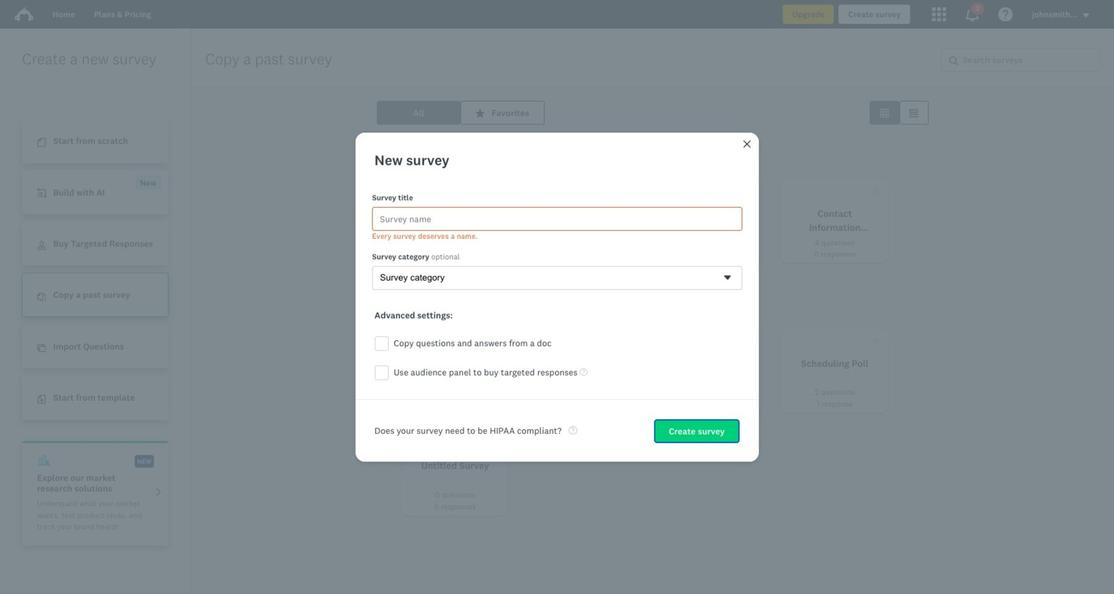 Task type: vqa. For each thing, say whether or not it's contained in the screenshot.
first Products Icon from the right
no



Task type: locate. For each thing, give the bounding box(es) containing it.
1 brand logo image from the top
[[14, 5, 33, 24]]

brand logo image
[[14, 5, 33, 24], [14, 7, 33, 21]]

0 vertical spatial starfilled image
[[475, 109, 484, 117]]

starfilled image
[[475, 109, 484, 117], [872, 186, 881, 195], [492, 336, 501, 345]]

notification center icon image
[[965, 7, 979, 21]]

chevronright image
[[154, 487, 163, 496]]

document image
[[37, 138, 46, 147]]

documentclone image
[[37, 292, 46, 301]]

grid image
[[880, 109, 889, 117]]

documentplus image
[[37, 395, 46, 404]]

textboxmultiple image
[[909, 109, 918, 117]]

0 horizontal spatial starfilled image
[[475, 109, 484, 117]]

dropdown arrow icon image
[[1082, 11, 1091, 19], [1083, 13, 1090, 17]]

dialog
[[355, 132, 759, 462]]

close image
[[742, 140, 752, 149], [743, 141, 751, 148]]

products icon image
[[932, 7, 946, 21], [932, 7, 946, 21]]

2 vertical spatial starfilled image
[[492, 336, 501, 345]]

1 vertical spatial starfilled image
[[872, 186, 881, 195]]



Task type: describe. For each thing, give the bounding box(es) containing it.
help image
[[569, 426, 578, 435]]

search image
[[949, 56, 958, 65]]

clone image
[[37, 344, 46, 353]]

starfilled image
[[872, 336, 881, 345]]

2 horizontal spatial starfilled image
[[872, 186, 881, 195]]

user image
[[37, 241, 46, 250]]

Survey name field
[[372, 207, 742, 231]]

help icon image
[[999, 7, 1013, 21]]

1 horizontal spatial starfilled image
[[492, 336, 501, 345]]

help image
[[580, 368, 588, 376]]

Search surveys field
[[958, 48, 1099, 71]]

2 brand logo image from the top
[[14, 7, 33, 21]]



